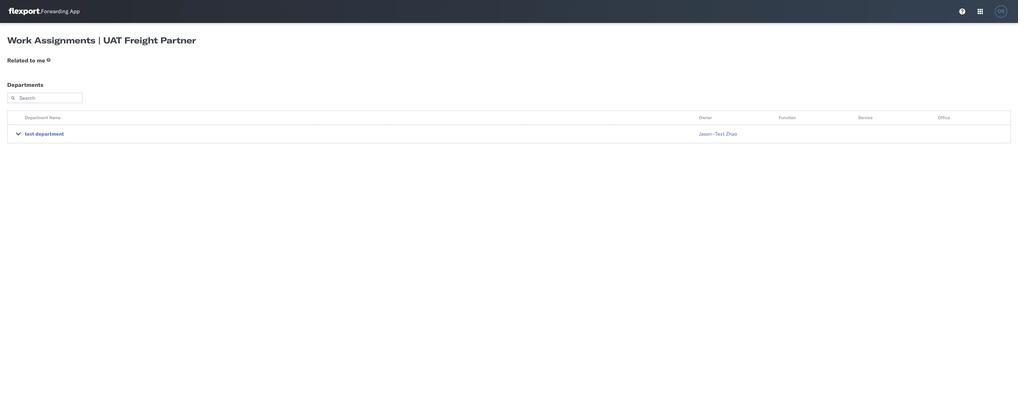 Task type: describe. For each thing, give the bounding box(es) containing it.
uat
[[103, 35, 122, 46]]

assignments
[[34, 35, 95, 46]]

Search text field
[[7, 93, 83, 104]]

jason-test zhao link
[[700, 131, 738, 138]]

os button
[[994, 3, 1010, 20]]

test
[[25, 131, 34, 137]]

freight
[[124, 35, 158, 46]]

flexport. image
[[9, 8, 41, 15]]

office
[[939, 115, 951, 121]]

work
[[7, 35, 32, 46]]

function
[[779, 115, 797, 121]]

departments
[[7, 81, 43, 88]]

me
[[37, 57, 45, 64]]

name
[[49, 115, 61, 121]]

|
[[98, 35, 101, 46]]

forwarding app link
[[9, 8, 80, 15]]

owner
[[700, 115, 712, 121]]

department
[[25, 115, 48, 121]]

test department
[[25, 131, 64, 137]]



Task type: locate. For each thing, give the bounding box(es) containing it.
os
[[998, 9, 1005, 14]]

service
[[859, 115, 873, 121]]

app
[[70, 8, 80, 15]]

work assignments | uat freight partner
[[7, 35, 196, 46]]

forwarding app
[[41, 8, 80, 15]]

zhao
[[726, 131, 738, 137]]

test department link
[[25, 131, 64, 138]]

to
[[30, 57, 35, 64]]

partner
[[160, 35, 196, 46]]

related
[[7, 57, 28, 64]]

forwarding
[[41, 8, 68, 15]]

related to me
[[7, 57, 45, 64]]

department name
[[25, 115, 61, 121]]

jason-
[[700, 131, 716, 137]]

jason-test zhao
[[700, 131, 738, 137]]

department
[[35, 131, 64, 137]]

test
[[716, 131, 725, 137]]



Task type: vqa. For each thing, say whether or not it's contained in the screenshot.
JASON-
yes



